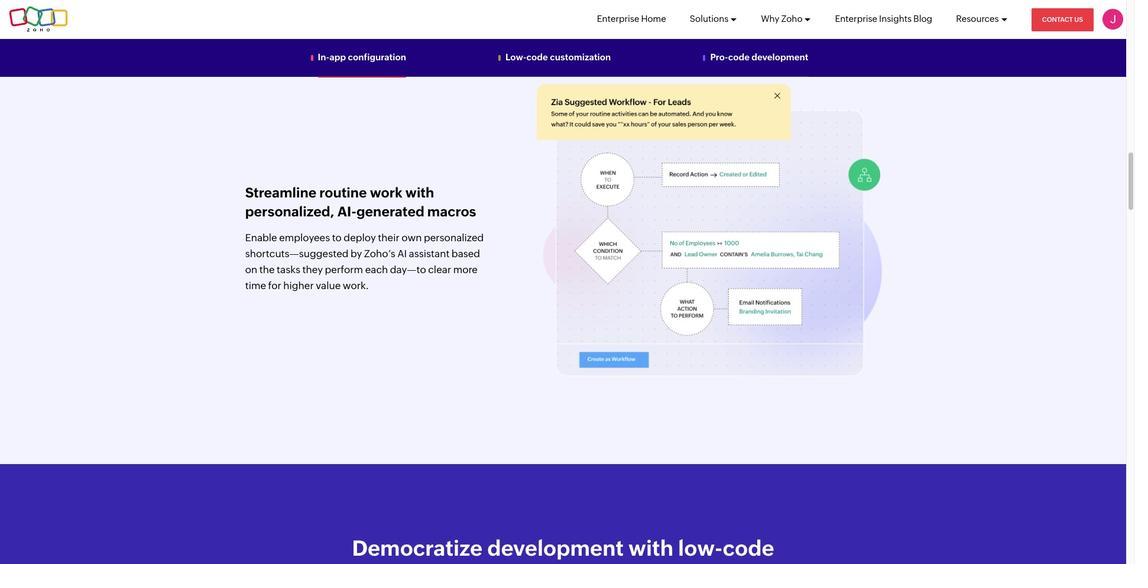 Task type: locate. For each thing, give the bounding box(es) containing it.
enable employees to deploy their own personalized shortcuts—suggested by zoho's ai assistant based on the tasks they perform each day—to clear more time for higher value work.
[[245, 232, 484, 292]]

enterprise home
[[597, 14, 666, 24]]

enable
[[245, 232, 277, 244]]

1 horizontal spatial enterprise
[[835, 14, 878, 24]]

1 vertical spatial development
[[487, 537, 624, 561]]

with up solutions
[[629, 537, 674, 561]]

us
[[1075, 16, 1083, 23]]

democratize
[[352, 537, 483, 561]]

employees
[[279, 232, 330, 244]]

personalized
[[424, 232, 484, 244]]

ai-generated macros image
[[537, 108, 886, 377]]

development inside democratize development with low-code custom solutions
[[487, 537, 624, 561]]

in-app configuration
[[318, 52, 406, 62]]

0 vertical spatial with
[[406, 185, 434, 200]]

development
[[752, 52, 809, 62], [487, 537, 624, 561]]

code for pro-
[[728, 52, 750, 62]]

app
[[330, 52, 346, 62]]

1 vertical spatial with
[[629, 537, 674, 561]]

enterprise home link
[[597, 0, 666, 38]]

low-code customization
[[506, 52, 611, 62]]

contact
[[1042, 16, 1073, 23]]

clear
[[428, 264, 451, 276]]

enterprise left the home
[[597, 14, 639, 24]]

with inside democratize development with low-code custom solutions
[[629, 537, 674, 561]]

the
[[259, 264, 275, 276]]

their
[[378, 232, 400, 244]]

development up "custom"
[[487, 537, 624, 561]]

with right work
[[406, 185, 434, 200]]

streamline routine work with personalized, ai-generated macros
[[245, 185, 476, 219]]

enterprise left insights
[[835, 14, 878, 24]]

insights
[[879, 14, 912, 24]]

zoho enterprise logo image
[[9, 6, 68, 32]]

enterprise insights blog link
[[835, 0, 933, 38]]

low-
[[506, 52, 527, 62]]

contact us link
[[1032, 8, 1094, 31]]

1 horizontal spatial with
[[629, 537, 674, 561]]

on
[[245, 264, 257, 276]]

ai
[[398, 248, 407, 260]]

custom
[[475, 563, 552, 564]]

routine
[[319, 185, 367, 200]]

0 vertical spatial development
[[752, 52, 809, 62]]

0 horizontal spatial enterprise
[[597, 14, 639, 24]]

low-code customization link
[[506, 52, 611, 62]]

enterprise
[[597, 14, 639, 24], [835, 14, 878, 24]]

democratize development with low-code custom solutions
[[352, 537, 774, 564]]

configuration
[[348, 52, 406, 62]]

solutions
[[557, 563, 652, 564]]

higher
[[283, 280, 314, 292]]

zoho's
[[364, 248, 396, 260]]

2 enterprise from the left
[[835, 14, 878, 24]]

solutions
[[690, 14, 729, 24]]

work.
[[343, 280, 369, 292]]

contact us
[[1042, 16, 1083, 23]]

with
[[406, 185, 434, 200], [629, 537, 674, 561]]

0 horizontal spatial development
[[487, 537, 624, 561]]

in-
[[318, 52, 330, 62]]

1 enterprise from the left
[[597, 14, 639, 24]]

development down why zoho
[[752, 52, 809, 62]]

code
[[527, 52, 548, 62], [728, 52, 750, 62], [723, 537, 774, 561]]

0 horizontal spatial with
[[406, 185, 434, 200]]

1 horizontal spatial development
[[752, 52, 809, 62]]



Task type: describe. For each thing, give the bounding box(es) containing it.
assistant
[[409, 248, 450, 260]]

generated
[[357, 204, 424, 219]]

shortcuts—suggested
[[245, 248, 349, 260]]

in-app configuration link
[[318, 52, 406, 62]]

ai-
[[337, 204, 357, 219]]

pro-
[[710, 52, 728, 62]]

why zoho
[[761, 14, 803, 24]]

low-
[[678, 537, 723, 561]]

code inside democratize development with low-code custom solutions
[[723, 537, 774, 561]]

customization
[[550, 52, 611, 62]]

suggested by zoho's ai assistant image
[[537, 84, 791, 140]]

blog
[[914, 14, 933, 24]]

more
[[453, 264, 478, 276]]

home
[[641, 14, 666, 24]]

personalized,
[[245, 204, 334, 219]]

time
[[245, 280, 266, 292]]

james peterson image
[[1103, 9, 1124, 30]]

resources
[[956, 14, 999, 24]]

by
[[351, 248, 362, 260]]

enterprise for enterprise home
[[597, 14, 639, 24]]

work
[[370, 185, 403, 200]]

pro-code development
[[710, 52, 809, 62]]

they
[[302, 264, 323, 276]]

with inside 'streamline routine work with personalized, ai-generated macros'
[[406, 185, 434, 200]]

macros
[[427, 204, 476, 219]]

day—to
[[390, 264, 426, 276]]

why
[[761, 14, 780, 24]]

own
[[402, 232, 422, 244]]

enterprise insights blog
[[835, 14, 933, 24]]

deploy
[[344, 232, 376, 244]]

enterprise for enterprise insights blog
[[835, 14, 878, 24]]

each
[[365, 264, 388, 276]]

perform
[[325, 264, 363, 276]]

code for low-
[[527, 52, 548, 62]]

value
[[316, 280, 341, 292]]

pro-code development link
[[710, 52, 809, 62]]

streamline
[[245, 185, 316, 200]]

based
[[452, 248, 480, 260]]

zoho
[[781, 14, 803, 24]]

tasks
[[277, 264, 300, 276]]

for
[[268, 280, 281, 292]]

to
[[332, 232, 342, 244]]



Task type: vqa. For each thing, say whether or not it's contained in the screenshot.
Marketing Automation
no



